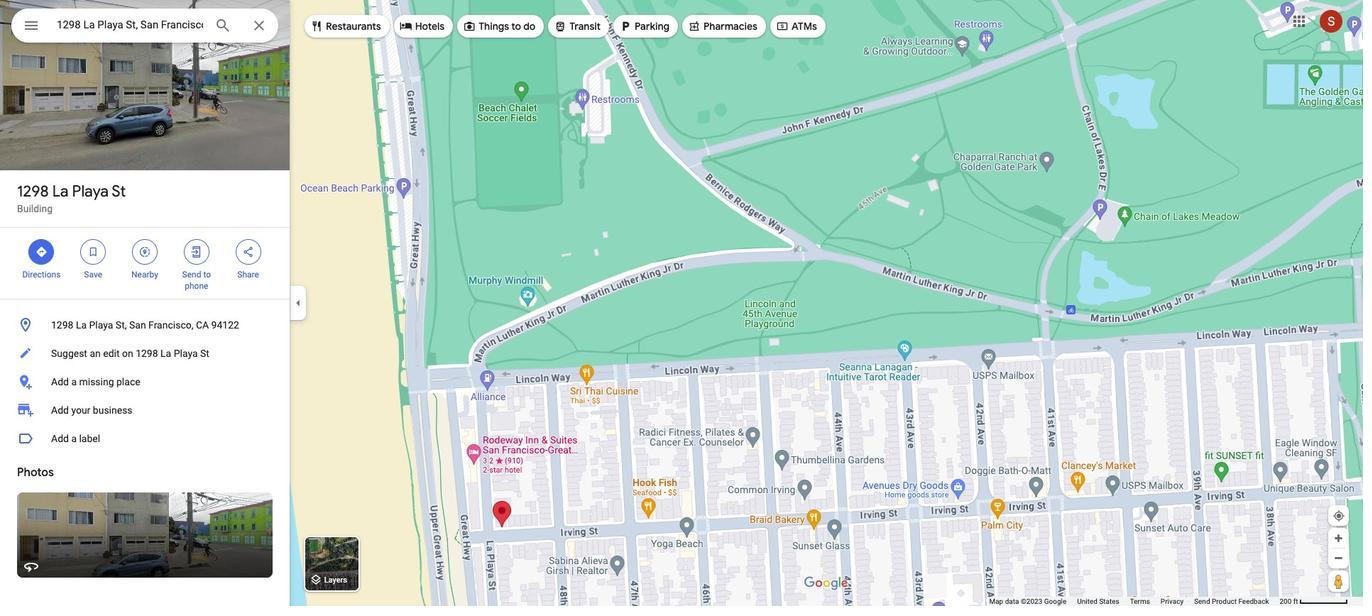 Task type: locate. For each thing, give the bounding box(es) containing it.
2 add from the top
[[51, 405, 69, 416]]

send inside send to phone
[[182, 270, 201, 280]]

st inside suggest an edit on 1298 la playa st button
[[200, 348, 209, 359]]

1 vertical spatial playa
[[89, 320, 113, 331]]

1298 la playa st main content
[[0, 0, 290, 606]]

product
[[1212, 598, 1237, 606]]

1 a from the top
[[71, 376, 77, 388]]

actions for 1298 la playa st region
[[0, 228, 290, 299]]

add inside 'button'
[[51, 376, 69, 388]]


[[23, 16, 40, 36]]

playa inside 1298 la playa st building
[[72, 182, 109, 202]]

send product feedback
[[1194, 598, 1269, 606]]

1298 right on
[[136, 348, 158, 359]]

transit
[[570, 20, 601, 33]]

add
[[51, 376, 69, 388], [51, 405, 69, 416], [51, 433, 69, 444]]

send to phone
[[182, 270, 211, 291]]

la inside 1298 la playa st building
[[52, 182, 69, 202]]

la for st
[[52, 182, 69, 202]]

1 vertical spatial a
[[71, 433, 77, 444]]

a inside add a label "button"
[[71, 433, 77, 444]]

2 vertical spatial 1298
[[136, 348, 158, 359]]

0 horizontal spatial st
[[112, 182, 126, 202]]

0 vertical spatial st
[[112, 182, 126, 202]]

place
[[116, 376, 140, 388]]

footer
[[989, 597, 1280, 606]]


[[400, 18, 412, 34]]

0 vertical spatial send
[[182, 270, 201, 280]]

san
[[129, 320, 146, 331]]

None field
[[57, 16, 203, 33]]

send left product
[[1194, 598, 1210, 606]]

things
[[479, 20, 509, 33]]

1298 up suggest
[[51, 320, 73, 331]]

1 horizontal spatial to
[[511, 20, 521, 33]]

google maps element
[[0, 0, 1363, 606]]

footer containing map data ©2023 google
[[989, 597, 1280, 606]]

save
[[84, 270, 102, 280]]

to inside  things to do
[[511, 20, 521, 33]]

add a missing place button
[[0, 368, 290, 396]]

google
[[1044, 598, 1067, 606]]

 things to do
[[463, 18, 536, 34]]

3 add from the top
[[51, 433, 69, 444]]

none field inside 1298 la playa st, san francisco, ca 94122 field
[[57, 16, 203, 33]]

playa for st
[[72, 182, 109, 202]]

playa left the st,
[[89, 320, 113, 331]]

ca
[[196, 320, 209, 331]]

0 vertical spatial add
[[51, 376, 69, 388]]

st,
[[116, 320, 127, 331]]

 hotels
[[400, 18, 445, 34]]

phone
[[185, 281, 208, 291]]

add left label
[[51, 433, 69, 444]]

200 ft
[[1280, 598, 1298, 606]]

 button
[[11, 9, 51, 45]]

google account: sheryl atherton  
(sheryl.atherton@adept.ai) image
[[1320, 10, 1343, 32]]

st
[[112, 182, 126, 202], [200, 348, 209, 359]]

la
[[52, 182, 69, 202], [76, 320, 87, 331], [161, 348, 171, 359]]

playa
[[72, 182, 109, 202], [89, 320, 113, 331], [174, 348, 198, 359]]

a for missing
[[71, 376, 77, 388]]

show street view coverage image
[[1329, 571, 1349, 592]]

ft
[[1294, 598, 1298, 606]]

2 vertical spatial la
[[161, 348, 171, 359]]

1298 inside 1298 la playa st building
[[17, 182, 49, 202]]

1298 la playa st, san francisco, ca 94122 button
[[0, 311, 290, 339]]

0 vertical spatial la
[[52, 182, 69, 202]]

playa down francisco,
[[174, 348, 198, 359]]

1 vertical spatial la
[[76, 320, 87, 331]]

add left your
[[51, 405, 69, 416]]

1 vertical spatial add
[[51, 405, 69, 416]]

pharmacies
[[704, 20, 758, 33]]

show your location image
[[1333, 510, 1346, 523]]

to
[[511, 20, 521, 33], [203, 270, 211, 280]]

privacy button
[[1161, 597, 1184, 606]]


[[776, 18, 789, 34]]

1 horizontal spatial 1298
[[51, 320, 73, 331]]

la up the building
[[52, 182, 69, 202]]

1 vertical spatial to
[[203, 270, 211, 280]]

0 vertical spatial to
[[511, 20, 521, 33]]

add down suggest
[[51, 376, 69, 388]]

map
[[989, 598, 1003, 606]]

add your business
[[51, 405, 132, 416]]

add inside "button"
[[51, 433, 69, 444]]

 pharmacies
[[688, 18, 758, 34]]


[[554, 18, 567, 34]]

1 vertical spatial st
[[200, 348, 209, 359]]

send
[[182, 270, 201, 280], [1194, 598, 1210, 606]]

la down francisco,
[[161, 348, 171, 359]]

st inside 1298 la playa st building
[[112, 182, 126, 202]]

1298
[[17, 182, 49, 202], [51, 320, 73, 331], [136, 348, 158, 359]]

200 ft button
[[1280, 598, 1348, 606]]

2 horizontal spatial 1298
[[136, 348, 158, 359]]

1298 up the building
[[17, 182, 49, 202]]

playa up the ""
[[72, 182, 109, 202]]

a for label
[[71, 433, 77, 444]]

share
[[237, 270, 259, 280]]

nearby
[[131, 270, 158, 280]]

la up suggest
[[76, 320, 87, 331]]

playa for st,
[[89, 320, 113, 331]]

add your business link
[[0, 396, 290, 425]]

1 vertical spatial 1298
[[51, 320, 73, 331]]

add a label
[[51, 433, 100, 444]]

a inside add a missing place 'button'
[[71, 376, 77, 388]]

to left do
[[511, 20, 521, 33]]

0 horizontal spatial send
[[182, 270, 201, 280]]

2 horizontal spatial la
[[161, 348, 171, 359]]

to up phone
[[203, 270, 211, 280]]

0 vertical spatial playa
[[72, 182, 109, 202]]

0 horizontal spatial to
[[203, 270, 211, 280]]

0 horizontal spatial 1298
[[17, 182, 49, 202]]

1298 la playa st, san francisco, ca 94122
[[51, 320, 239, 331]]

1 vertical spatial send
[[1194, 598, 1210, 606]]


[[463, 18, 476, 34]]

1 horizontal spatial st
[[200, 348, 209, 359]]

1 horizontal spatial send
[[1194, 598, 1210, 606]]


[[138, 244, 151, 260]]

add for add your business
[[51, 405, 69, 416]]

zoom out image
[[1333, 553, 1344, 564]]

a left the missing
[[71, 376, 77, 388]]

1 add from the top
[[51, 376, 69, 388]]

0 vertical spatial 1298
[[17, 182, 49, 202]]

a left label
[[71, 433, 77, 444]]

terms
[[1130, 598, 1150, 606]]

2 a from the top
[[71, 433, 77, 444]]

your
[[71, 405, 90, 416]]

a
[[71, 376, 77, 388], [71, 433, 77, 444]]

0 vertical spatial a
[[71, 376, 77, 388]]

send for send product feedback
[[1194, 598, 1210, 606]]

send inside button
[[1194, 598, 1210, 606]]

0 horizontal spatial la
[[52, 182, 69, 202]]

francisco,
[[148, 320, 193, 331]]

terms button
[[1130, 597, 1150, 606]]

send product feedback button
[[1194, 597, 1269, 606]]

©2023
[[1021, 598, 1043, 606]]

on
[[122, 348, 133, 359]]

an
[[90, 348, 101, 359]]

send up phone
[[182, 270, 201, 280]]


[[87, 244, 100, 260]]

label
[[79, 433, 100, 444]]

1 horizontal spatial la
[[76, 320, 87, 331]]

2 vertical spatial add
[[51, 433, 69, 444]]

missing
[[79, 376, 114, 388]]



Task type: describe. For each thing, give the bounding box(es) containing it.
collapse side panel image
[[290, 295, 306, 311]]

map data ©2023 google
[[989, 598, 1067, 606]]

1298 for st
[[17, 182, 49, 202]]

united states
[[1077, 598, 1120, 606]]

parking
[[635, 20, 670, 33]]

zoom in image
[[1333, 533, 1344, 544]]

add a label button
[[0, 425, 290, 453]]

 search field
[[11, 9, 278, 45]]

 transit
[[554, 18, 601, 34]]

atms
[[792, 20, 817, 33]]

1298 for st,
[[51, 320, 73, 331]]

add a missing place
[[51, 376, 140, 388]]

united states button
[[1077, 597, 1120, 606]]


[[688, 18, 701, 34]]

1298 la playa st building
[[17, 182, 126, 214]]

privacy
[[1161, 598, 1184, 606]]

building
[[17, 203, 53, 214]]

200
[[1280, 598, 1292, 606]]

suggest an edit on 1298 la playa st
[[51, 348, 209, 359]]

add for add a missing place
[[51, 376, 69, 388]]

hotels
[[415, 20, 445, 33]]

footer inside google maps element
[[989, 597, 1280, 606]]

 restaurants
[[310, 18, 381, 34]]

feedback
[[1239, 598, 1269, 606]]

do
[[523, 20, 536, 33]]

add for add a label
[[51, 433, 69, 444]]


[[242, 244, 255, 260]]

data
[[1005, 598, 1019, 606]]

layers
[[324, 576, 347, 585]]

states
[[1099, 598, 1120, 606]]


[[619, 18, 632, 34]]

photos
[[17, 466, 54, 480]]

united
[[1077, 598, 1098, 606]]

edit
[[103, 348, 120, 359]]

to inside send to phone
[[203, 270, 211, 280]]

business
[[93, 405, 132, 416]]

suggest
[[51, 348, 87, 359]]


[[190, 244, 203, 260]]

directions
[[22, 270, 61, 280]]

 parking
[[619, 18, 670, 34]]

send for send to phone
[[182, 270, 201, 280]]


[[310, 18, 323, 34]]


[[35, 244, 48, 260]]

restaurants
[[326, 20, 381, 33]]

1298 La Playa St, San Francisco, CA 94122 field
[[11, 9, 278, 43]]

2 vertical spatial playa
[[174, 348, 198, 359]]

94122
[[211, 320, 239, 331]]

la for st,
[[76, 320, 87, 331]]

 atms
[[776, 18, 817, 34]]

suggest an edit on 1298 la playa st button
[[0, 339, 290, 368]]



Task type: vqa. For each thing, say whether or not it's contained in the screenshot.
4.9
no



